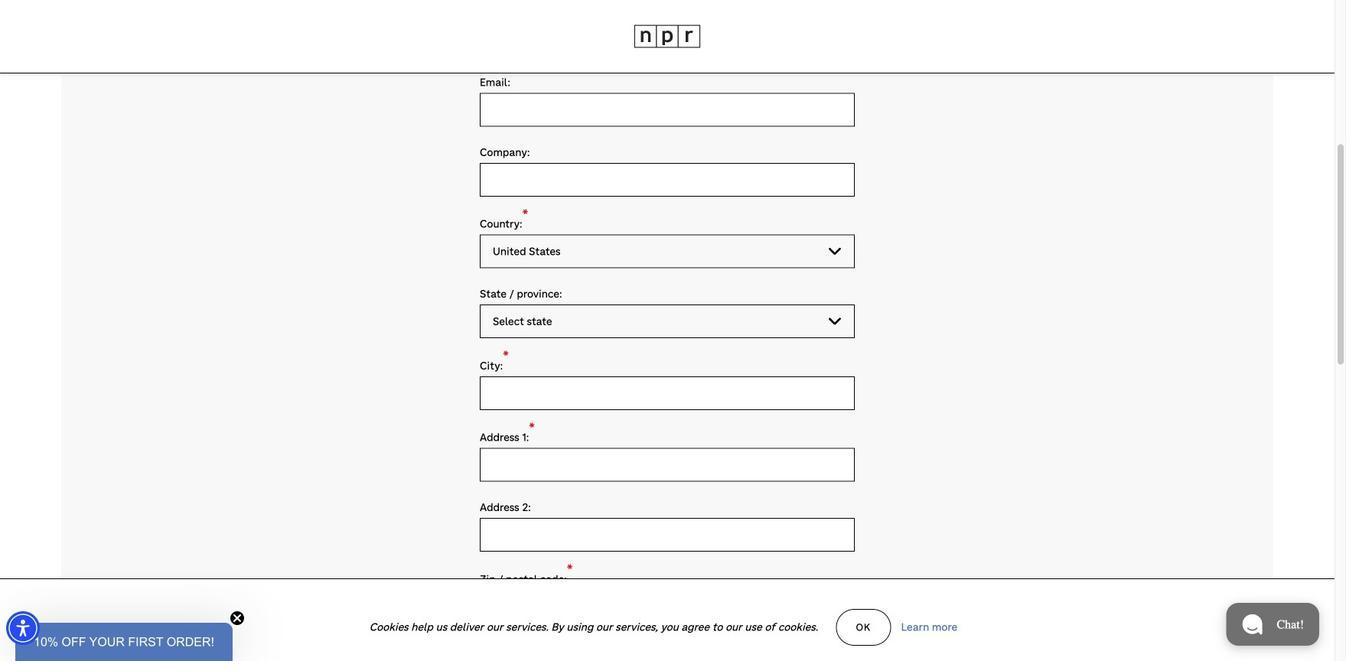 Task type: locate. For each thing, give the bounding box(es) containing it.
None email field
[[480, 93, 855, 127]]

None text field
[[480, 376, 855, 410], [480, 518, 855, 552], [480, 590, 855, 624], [480, 376, 855, 410], [480, 518, 855, 552], [480, 590, 855, 624]]

close teaser image
[[230, 611, 245, 626]]

None text field
[[480, 21, 855, 55], [480, 163, 855, 197], [480, 448, 855, 482], [480, 21, 855, 55], [480, 163, 855, 197], [480, 448, 855, 482]]

npr shop logo image
[[633, 25, 702, 48]]



